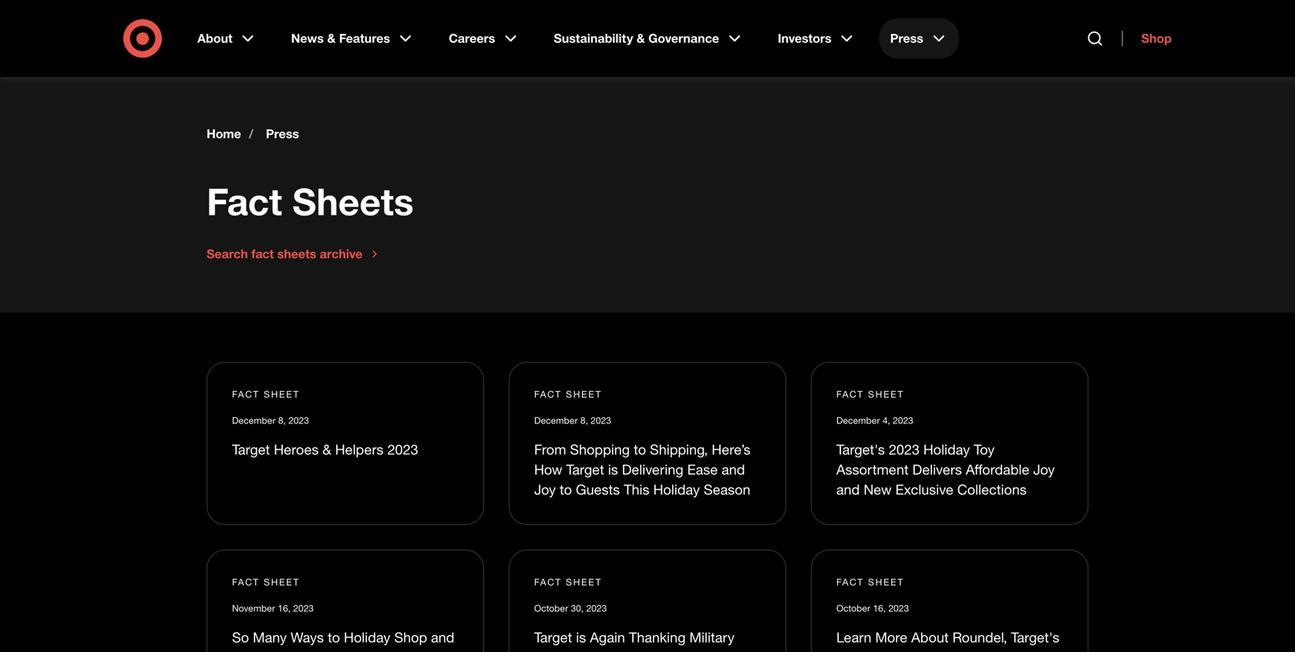 Task type: vqa. For each thing, say whether or not it's contained in the screenshot.


Task type: describe. For each thing, give the bounding box(es) containing it.
2023 for target's 2023 holiday toy assortment delivers affordable joy and new exclusive collections
[[893, 415, 913, 427]]

november 16, 2023
[[232, 603, 314, 615]]

ease for shipping,
[[687, 462, 718, 478]]

december 4, 2023
[[836, 415, 913, 427]]

learn
[[836, 630, 872, 646]]

heroes
[[274, 442, 319, 458]]

target inside from shopping to shipping, here's how target is delivering ease and joy to guests this holiday season
[[566, 462, 604, 478]]

search fact sheets archive
[[207, 247, 362, 262]]

1 horizontal spatial shop
[[1141, 31, 1172, 46]]

with inside so many ways to holiday shop and save with ease at target
[[266, 650, 292, 653]]

december for target's
[[836, 415, 880, 427]]

here's
[[712, 442, 751, 458]]

careers link
[[438, 19, 531, 59]]

retail
[[836, 650, 871, 653]]

shop link
[[1122, 31, 1172, 46]]

governance
[[648, 31, 719, 46]]

holiday inside target's 2023 holiday toy assortment delivers affordable joy and new exclusive collections
[[924, 442, 970, 458]]

home link
[[207, 126, 241, 142]]

careers
[[449, 31, 495, 46]]

fact
[[251, 247, 274, 262]]

sustainability
[[554, 31, 633, 46]]

guests
[[576, 482, 620, 498]]

target's inside the learn more about roundel, target's retail media business
[[1011, 630, 1060, 646]]

holiday inside so many ways to holiday shop and save with ease at target
[[344, 630, 390, 646]]

so many ways to holiday shop and save with ease at target link
[[232, 630, 454, 653]]

1 vertical spatial press link
[[266, 126, 299, 142]]

target inside target is again thanking military families with a discount fo
[[534, 630, 572, 646]]

affordable
[[966, 462, 1030, 478]]

military
[[690, 630, 735, 646]]

about inside the learn more about roundel, target's retail media business
[[911, 630, 949, 646]]

thanking
[[629, 630, 686, 646]]

december for target
[[232, 415, 276, 427]]

fact for target's 2023 holiday toy assortment delivers affordable joy and new exclusive collections
[[836, 389, 864, 400]]

target left heroes
[[232, 442, 270, 458]]

october for target
[[534, 603, 568, 615]]

and inside from shopping to shipping, here's how target is delivering ease and joy to guests this holiday season
[[722, 462, 745, 478]]

sheets
[[292, 179, 414, 224]]

with inside target is again thanking military families with a discount fo
[[589, 650, 614, 653]]

more
[[875, 630, 907, 646]]

1 vertical spatial to
[[560, 482, 572, 498]]

business
[[918, 650, 974, 653]]

& right heroes
[[323, 442, 331, 458]]

delivers
[[913, 462, 962, 478]]

sheet for is
[[566, 577, 602, 589]]

target inside so many ways to holiday shop and save with ease at target
[[346, 650, 384, 653]]

how
[[534, 462, 562, 478]]

october for learn
[[836, 603, 870, 615]]

target's 2023 holiday toy assortment delivers affordable joy and new exclusive collections link
[[836, 442, 1055, 498]]

sheet for heroes
[[264, 389, 300, 400]]

december 8, 2023 for heroes
[[232, 415, 309, 427]]

2023 right helpers
[[387, 442, 418, 458]]

discount
[[629, 650, 684, 653]]

4,
[[883, 415, 890, 427]]

sheet for 2023
[[868, 389, 905, 400]]

search fact sheets archive link
[[207, 247, 381, 262]]

target is again thanking military families with a discount fo
[[534, 630, 735, 653]]

fact sheet for heroes
[[232, 389, 300, 400]]

so
[[232, 630, 249, 646]]

fact for target is again thanking military families with a discount fo
[[534, 577, 562, 589]]

so many ways to holiday shop and save with ease at target
[[232, 630, 454, 653]]

from
[[534, 442, 566, 458]]

october 30, 2023
[[534, 603, 607, 615]]

learn more about roundel, target's retail media business link
[[836, 630, 1060, 653]]

investors link
[[767, 19, 867, 59]]

target is again thanking military families with a discount fo link
[[534, 630, 735, 653]]

news & features link
[[280, 19, 426, 59]]

october 16, 2023
[[836, 603, 909, 615]]

features
[[339, 31, 390, 46]]

many
[[253, 630, 287, 646]]

save
[[232, 650, 263, 653]]



Task type: locate. For each thing, give the bounding box(es) containing it.
fact sheet for many
[[232, 577, 300, 589]]

again
[[590, 630, 625, 646]]

sustainability & governance link
[[543, 19, 755, 59]]

0 horizontal spatial december 8, 2023
[[232, 415, 309, 427]]

home
[[207, 126, 241, 141]]

target
[[232, 442, 270, 458], [566, 462, 604, 478], [534, 630, 572, 646], [346, 650, 384, 653]]

fact sheet for is
[[534, 577, 602, 589]]

sheet up heroes
[[264, 389, 300, 400]]

at
[[330, 650, 342, 653]]

2023 for so many ways to holiday shop and save with ease at target
[[293, 603, 314, 615]]

8, up shopping
[[580, 415, 588, 427]]

2 16, from the left
[[873, 603, 886, 615]]

1 horizontal spatial and
[[722, 462, 745, 478]]

shop
[[1141, 31, 1172, 46], [394, 630, 427, 646]]

archive
[[320, 247, 362, 262]]

sustainability & governance
[[554, 31, 719, 46]]

1 december from the left
[[232, 415, 276, 427]]

holiday inside from shopping to shipping, here's how target is delivering ease and joy to guests this holiday season
[[653, 482, 700, 498]]

1 vertical spatial holiday
[[653, 482, 700, 498]]

16, for many
[[278, 603, 291, 615]]

1 horizontal spatial to
[[560, 482, 572, 498]]

fact sheet up the 'december 4, 2023'
[[836, 389, 905, 400]]

about link
[[187, 19, 268, 59]]

december 8, 2023
[[232, 415, 309, 427], [534, 415, 611, 427]]

1 horizontal spatial december 8, 2023
[[534, 415, 611, 427]]

is inside target is again thanking military families with a discount fo
[[576, 630, 586, 646]]

0 horizontal spatial shop
[[394, 630, 427, 646]]

2023 up heroes
[[288, 415, 309, 427]]

season
[[704, 482, 750, 498]]

2023 down '4,'
[[889, 442, 920, 458]]

1 vertical spatial press
[[266, 126, 299, 141]]

fact sheet for 2023
[[836, 389, 905, 400]]

ease down shipping,
[[687, 462, 718, 478]]

and inside so many ways to holiday shop and save with ease at target
[[431, 630, 454, 646]]

16, up more
[[873, 603, 886, 615]]

target heroes & helpers 2023
[[232, 442, 418, 458]]

0 vertical spatial target's
[[836, 442, 885, 458]]

0 horizontal spatial about
[[197, 31, 233, 46]]

2 december from the left
[[534, 415, 578, 427]]

from shopping to shipping, here's how target is delivering ease and joy to guests this holiday season
[[534, 442, 751, 498]]

from shopping to shipping, here's how target is delivering ease and joy to guests this holiday season link
[[534, 442, 751, 498]]

1 horizontal spatial press link
[[879, 19, 959, 59]]

& left governance
[[637, 31, 645, 46]]

2 october from the left
[[836, 603, 870, 615]]

press
[[890, 31, 923, 46], [266, 126, 299, 141]]

december up heroes
[[232, 415, 276, 427]]

2023 up more
[[888, 603, 909, 615]]

0 horizontal spatial with
[[266, 650, 292, 653]]

with
[[266, 650, 292, 653], [589, 650, 614, 653]]

0 horizontal spatial and
[[431, 630, 454, 646]]

sheet up 30,
[[566, 577, 602, 589]]

sheet up the november 16, 2023
[[264, 577, 300, 589]]

december up from
[[534, 415, 578, 427]]

& for governance
[[637, 31, 645, 46]]

sheets
[[277, 247, 316, 262]]

2 vertical spatial to
[[328, 630, 340, 646]]

target right at
[[346, 650, 384, 653]]

1 vertical spatial shop
[[394, 630, 427, 646]]

joy
[[1033, 462, 1055, 478], [534, 482, 556, 498]]

0 vertical spatial is
[[608, 462, 618, 478]]

0 horizontal spatial holiday
[[344, 630, 390, 646]]

0 vertical spatial ease
[[687, 462, 718, 478]]

ease
[[687, 462, 718, 478], [296, 650, 326, 653]]

target's right roundel,
[[1011, 630, 1060, 646]]

target up guests
[[566, 462, 604, 478]]

joy down how
[[534, 482, 556, 498]]

ease for to
[[296, 650, 326, 653]]

collections
[[957, 482, 1027, 498]]

1 vertical spatial about
[[911, 630, 949, 646]]

30,
[[571, 603, 584, 615]]

2 with from the left
[[589, 650, 614, 653]]

sheet up october 16, 2023 at right bottom
[[868, 577, 905, 589]]

2023 for target is again thanking military families with a discount fo
[[586, 603, 607, 615]]

october up learn on the right bottom of the page
[[836, 603, 870, 615]]

holiday down delivering
[[653, 482, 700, 498]]

october
[[534, 603, 568, 615], [836, 603, 870, 615]]

2 vertical spatial and
[[431, 630, 454, 646]]

is down shopping
[[608, 462, 618, 478]]

joy right affordable
[[1033, 462, 1055, 478]]

joy inside from shopping to shipping, here's how target is delivering ease and joy to guests this holiday season
[[534, 482, 556, 498]]

3 december from the left
[[836, 415, 880, 427]]

0 horizontal spatial press
[[266, 126, 299, 141]]

0 vertical spatial to
[[634, 442, 646, 458]]

to up delivering
[[634, 442, 646, 458]]

1 16, from the left
[[278, 603, 291, 615]]

fact sheet
[[232, 389, 300, 400], [534, 389, 602, 400], [836, 389, 905, 400], [232, 577, 300, 589], [534, 577, 602, 589], [836, 577, 905, 589]]

1 horizontal spatial is
[[608, 462, 618, 478]]

shopping
[[570, 442, 630, 458]]

0 horizontal spatial press link
[[266, 126, 299, 142]]

0 vertical spatial press link
[[879, 19, 959, 59]]

november
[[232, 603, 275, 615]]

2023
[[288, 415, 309, 427], [591, 415, 611, 427], [893, 415, 913, 427], [387, 442, 418, 458], [889, 442, 920, 458], [293, 603, 314, 615], [586, 603, 607, 615], [888, 603, 909, 615]]

1 horizontal spatial 8,
[[580, 415, 588, 427]]

exclusive
[[896, 482, 954, 498]]

1 with from the left
[[266, 650, 292, 653]]

target up families
[[534, 630, 572, 646]]

2023 up ways
[[293, 603, 314, 615]]

2023 inside target's 2023 holiday toy assortment delivers affordable joy and new exclusive collections
[[889, 442, 920, 458]]

search
[[207, 247, 248, 262]]

fact
[[207, 179, 282, 224], [232, 389, 260, 400], [534, 389, 562, 400], [836, 389, 864, 400], [232, 577, 260, 589], [534, 577, 562, 589], [836, 577, 864, 589]]

is inside from shopping to shipping, here's how target is delivering ease and joy to guests this holiday season
[[608, 462, 618, 478]]

16, right november
[[278, 603, 291, 615]]

delivering
[[622, 462, 684, 478]]

2 horizontal spatial december
[[836, 415, 880, 427]]

and
[[722, 462, 745, 478], [836, 482, 860, 498], [431, 630, 454, 646]]

2023 up shopping
[[591, 415, 611, 427]]

0 vertical spatial about
[[197, 31, 233, 46]]

target heroes & helpers 2023 link
[[232, 442, 418, 458]]

fact sheet up from
[[534, 389, 602, 400]]

16, for more
[[873, 603, 886, 615]]

fact sheet up heroes
[[232, 389, 300, 400]]

0 horizontal spatial target's
[[836, 442, 885, 458]]

0 horizontal spatial ease
[[296, 650, 326, 653]]

& for features
[[327, 31, 336, 46]]

0 horizontal spatial 8,
[[278, 415, 286, 427]]

& right the news
[[327, 31, 336, 46]]

ease inside from shopping to shipping, here's how target is delivering ease and joy to guests this holiday season
[[687, 462, 718, 478]]

sheet for shopping
[[566, 389, 602, 400]]

helpers
[[335, 442, 384, 458]]

families
[[534, 650, 585, 653]]

fact for from shopping to shipping, here's how target is delivering ease and joy to guests this holiday season
[[534, 389, 562, 400]]

december 8, 2023 up from
[[534, 415, 611, 427]]

1 vertical spatial and
[[836, 482, 860, 498]]

1 vertical spatial is
[[576, 630, 586, 646]]

to down how
[[560, 482, 572, 498]]

fact sheet up the november 16, 2023
[[232, 577, 300, 589]]

ease down ways
[[296, 650, 326, 653]]

holiday right ways
[[344, 630, 390, 646]]

new
[[864, 482, 892, 498]]

joy inside target's 2023 holiday toy assortment delivers affordable joy and new exclusive collections
[[1033, 462, 1055, 478]]

news
[[291, 31, 324, 46]]

2023 for target heroes & helpers 2023
[[288, 415, 309, 427]]

news & features
[[291, 31, 390, 46]]

16,
[[278, 603, 291, 615], [873, 603, 886, 615]]

fact sheet for shopping
[[534, 389, 602, 400]]

fact sheet for more
[[836, 577, 905, 589]]

december for from
[[534, 415, 578, 427]]

0 vertical spatial shop
[[1141, 31, 1172, 46]]

0 horizontal spatial 16,
[[278, 603, 291, 615]]

assortment
[[836, 462, 909, 478]]

fact for so many ways to holiday shop and save with ease at target
[[232, 577, 260, 589]]

1 october from the left
[[534, 603, 568, 615]]

1 horizontal spatial october
[[836, 603, 870, 615]]

is
[[608, 462, 618, 478], [576, 630, 586, 646]]

holiday up delivers
[[924, 442, 970, 458]]

december 8, 2023 up heroes
[[232, 415, 309, 427]]

with down again at left bottom
[[589, 650, 614, 653]]

ways
[[291, 630, 324, 646]]

shipping,
[[650, 442, 708, 458]]

this
[[624, 482, 650, 498]]

&
[[327, 31, 336, 46], [637, 31, 645, 46], [323, 442, 331, 458]]

target's inside target's 2023 holiday toy assortment delivers affordable joy and new exclusive collections
[[836, 442, 885, 458]]

0 vertical spatial press
[[890, 31, 923, 46]]

fact for target heroes & helpers 2023
[[232, 389, 260, 400]]

2023 for from shopping to shipping, here's how target is delivering ease and joy to guests this holiday season
[[591, 415, 611, 427]]

0 vertical spatial holiday
[[924, 442, 970, 458]]

holiday
[[924, 442, 970, 458], [653, 482, 700, 498], [344, 630, 390, 646]]

8,
[[278, 415, 286, 427], [580, 415, 588, 427]]

1 vertical spatial ease
[[296, 650, 326, 653]]

learn more about roundel, target's retail media business
[[836, 630, 1060, 653]]

sheet up '4,'
[[868, 389, 905, 400]]

2 horizontal spatial holiday
[[924, 442, 970, 458]]

8, up heroes
[[278, 415, 286, 427]]

october left 30,
[[534, 603, 568, 615]]

1 horizontal spatial december
[[534, 415, 578, 427]]

ease inside so many ways to holiday shop and save with ease at target
[[296, 650, 326, 653]]

media
[[875, 650, 914, 653]]

2 vertical spatial holiday
[[344, 630, 390, 646]]

2023 right '4,'
[[893, 415, 913, 427]]

1 horizontal spatial press
[[890, 31, 923, 46]]

about
[[197, 31, 233, 46], [911, 630, 949, 646]]

0 horizontal spatial october
[[534, 603, 568, 615]]

december
[[232, 415, 276, 427], [534, 415, 578, 427], [836, 415, 880, 427]]

fact sheet up october 30, 2023
[[534, 577, 602, 589]]

0 horizontal spatial joy
[[534, 482, 556, 498]]

0 horizontal spatial to
[[328, 630, 340, 646]]

target's
[[836, 442, 885, 458], [1011, 630, 1060, 646]]

target's up assortment
[[836, 442, 885, 458]]

a
[[618, 650, 626, 653]]

sheet for many
[[264, 577, 300, 589]]

december 8, 2023 for shopping
[[534, 415, 611, 427]]

1 8, from the left
[[278, 415, 286, 427]]

2023 right 30,
[[586, 603, 607, 615]]

with down many
[[266, 650, 292, 653]]

1 december 8, 2023 from the left
[[232, 415, 309, 427]]

8, for shopping
[[580, 415, 588, 427]]

fact sheets
[[207, 179, 414, 224]]

2 horizontal spatial and
[[836, 482, 860, 498]]

1 horizontal spatial ease
[[687, 462, 718, 478]]

1 horizontal spatial 16,
[[873, 603, 886, 615]]

shop inside so many ways to holiday shop and save with ease at target
[[394, 630, 427, 646]]

investors
[[778, 31, 832, 46]]

press link
[[879, 19, 959, 59], [266, 126, 299, 142]]

0 horizontal spatial is
[[576, 630, 586, 646]]

2023 for learn more about roundel, target's retail media business
[[888, 603, 909, 615]]

fact sheet up october 16, 2023 at right bottom
[[836, 577, 905, 589]]

to inside so many ways to holiday shop and save with ease at target
[[328, 630, 340, 646]]

1 horizontal spatial with
[[589, 650, 614, 653]]

2 8, from the left
[[580, 415, 588, 427]]

1 horizontal spatial holiday
[[653, 482, 700, 498]]

2 december 8, 2023 from the left
[[534, 415, 611, 427]]

fact for learn more about roundel, target's retail media business
[[836, 577, 864, 589]]

1 horizontal spatial about
[[911, 630, 949, 646]]

target's 2023 holiday toy assortment delivers affordable joy and new exclusive collections
[[836, 442, 1055, 498]]

to up at
[[328, 630, 340, 646]]

to
[[634, 442, 646, 458], [560, 482, 572, 498], [328, 630, 340, 646]]

1 vertical spatial target's
[[1011, 630, 1060, 646]]

0 horizontal spatial december
[[232, 415, 276, 427]]

1 horizontal spatial target's
[[1011, 630, 1060, 646]]

1 horizontal spatial joy
[[1033, 462, 1055, 478]]

0 vertical spatial and
[[722, 462, 745, 478]]

sheet for more
[[868, 577, 905, 589]]

0 vertical spatial joy
[[1033, 462, 1055, 478]]

december left '4,'
[[836, 415, 880, 427]]

8, for heroes
[[278, 415, 286, 427]]

and inside target's 2023 holiday toy assortment delivers affordable joy and new exclusive collections
[[836, 482, 860, 498]]

toy
[[974, 442, 995, 458]]

2 horizontal spatial to
[[634, 442, 646, 458]]

sheet
[[264, 389, 300, 400], [566, 389, 602, 400], [868, 389, 905, 400], [264, 577, 300, 589], [566, 577, 602, 589], [868, 577, 905, 589]]

1 vertical spatial joy
[[534, 482, 556, 498]]

is up families
[[576, 630, 586, 646]]

roundel,
[[953, 630, 1007, 646]]

sheet up shopping
[[566, 389, 602, 400]]



